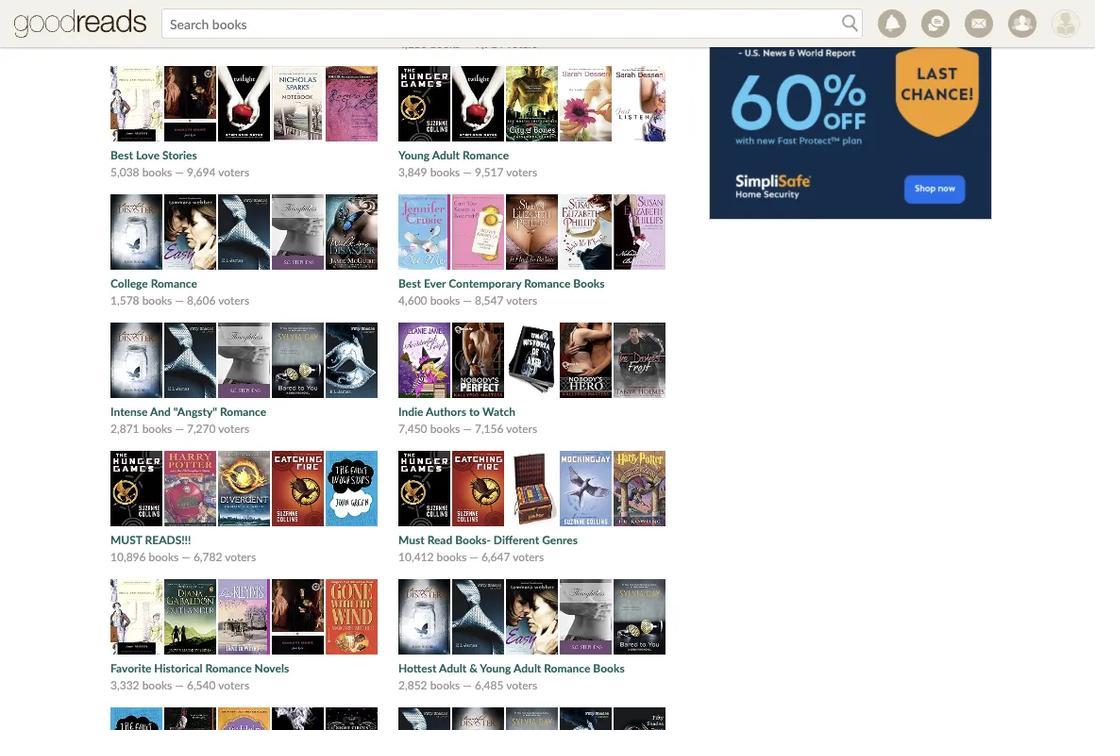 Task type: describe. For each thing, give the bounding box(es) containing it.
hottest adult & young adult romance books link
[[398, 661, 625, 675]]

college romance 1,578 books     —     8,606 voters
[[110, 276, 249, 307]]

authors
[[426, 404, 466, 418]]

1 catching fire by suzanne collins image from the left
[[272, 451, 324, 527]]

una historia de ayer by sergio cobo image
[[506, 323, 558, 398]]

urban
[[462, 2, 493, 16]]

advertisement region
[[709, 0, 992, 220]]

voters inside "best adult urban fantasy, fantasy and paranormal romance 4,180 books     —     9,914 voters"
[[506, 36, 537, 50]]

mockingjay by suzanne collins image
[[560, 451, 612, 527]]

books inside favorite historical romance novels 3,332 books     —     6,540 voters
[[142, 678, 172, 692]]

— inside hottest adult & young adult romance books 2,852 books     —     6,485 voters
[[463, 678, 472, 692]]

8,547
[[475, 293, 504, 307]]

voters inside young adult romance 3,849 books     —     9,517 voters
[[506, 165, 537, 178]]

1 vertical spatial jane eyre by charlotte brontë image
[[272, 580, 324, 655]]

beautiful disaster by jamie mcguire image down 6,485
[[452, 708, 504, 731]]

my books link
[[401, 0, 524, 47]]

books-
[[455, 533, 491, 547]]

10,030
[[187, 19, 222, 33]]

indie authors to watch link
[[398, 404, 515, 418]]

0 vertical spatial fifty shades darker by e.l. james image
[[326, 323, 378, 398]]

thoughtless by s.c. stephens image for college romance 1,578 books     —     8,606 voters
[[272, 194, 324, 270]]

— inside favorite historical romance novels 3,332 books     —     6,540 voters
[[175, 678, 184, 692]]

to
[[469, 404, 480, 418]]

books inside college romance 1,578 books     —     8,606 voters
[[142, 293, 172, 307]]

romance inside "best adult urban fantasy, fantasy and paranormal romance 4,180 books     —     9,914 voters"
[[398, 19, 445, 33]]

the help by kathryn stockett image
[[218, 708, 270, 731]]

romance inside hottest adult & young adult romance books 2,852 books     —     6,485 voters
[[544, 661, 590, 675]]

my group discussions image
[[921, 9, 950, 38]]

college romance link
[[110, 276, 197, 290]]

stories
[[162, 148, 197, 161]]

outlander by diana gabaldon image
[[164, 580, 216, 655]]

pride and prejudice by jane austen image for best
[[110, 66, 162, 142]]

inbox image
[[965, 9, 993, 38]]

romeo and juliet by william shakespeare image
[[326, 66, 378, 142]]

fifty shades of grey by e.l. james image up college romance 1,578 books     —     8,606 voters
[[218, 194, 270, 270]]

7,450
[[398, 421, 427, 435]]

books inside indie authors to watch 7,450 books     —     7,156 voters
[[430, 421, 460, 435]]

genres
[[542, 533, 578, 547]]

nobody's hero by kallypso masters image
[[560, 323, 612, 398]]

fifty shades of grey by e.l. james image up the 'intense and "angsty" romance' link
[[164, 323, 216, 398]]

books inside intense and "angsty" romance 2,871 books     —     7,270 voters
[[142, 421, 172, 435]]

1,578
[[110, 293, 139, 307]]

& for young
[[469, 661, 478, 675]]

intense and "angsty" romance 2,871 books     —     7,270 voters
[[110, 404, 266, 435]]

the darkest frost, vol. 1 by tanya holmes image
[[614, 323, 666, 398]]

accidental leigh by melanie  james image
[[398, 323, 450, 398]]

home link
[[304, 0, 401, 47]]

4,180
[[398, 36, 427, 50]]

harry potter series box set by j.k. rowling image
[[506, 451, 558, 527]]

divergent by veronica roth image
[[218, 451, 270, 527]]

6,540
[[187, 678, 216, 692]]

adult for young
[[432, 148, 460, 161]]

my
[[430, 14, 451, 33]]

harry potter and the sorcerer's stone by j.k. rowling image
[[614, 451, 666, 527]]

and
[[150, 404, 171, 418]]

harry potter and the philosopher's stone by j.k. rowling image
[[164, 451, 216, 527]]

hottest adult & young adult romance books 2,852 books     —     6,485 voters
[[398, 661, 625, 692]]

just listen by sarah dessen image
[[614, 66, 666, 142]]

young inside hottest adult & young adult romance books 2,852 books     —     6,485 voters
[[480, 661, 511, 675]]

nobody's baby but mine by susan elizabeth phillips image
[[614, 194, 666, 270]]

voters inside hottest adult & young adult romance books 2,852 books     —     6,485 voters
[[506, 678, 537, 692]]

7,270
[[187, 421, 216, 435]]

2,871
[[110, 421, 139, 435]]

fantasy,
[[496, 2, 537, 16]]

voters inside best ever contemporary romance books 4,600 books     —     8,547 voters
[[506, 293, 537, 307]]

the hunger games by suzanne collins image for must
[[398, 451, 450, 527]]

different
[[494, 533, 539, 547]]

— inside indie authors to watch 7,450 books     —     7,156 voters
[[463, 421, 472, 435]]

1 vertical spatial fifty shades darker by e.l. james image
[[560, 708, 612, 731]]

— inside best ever contemporary romance books 4,600 books     —     8,547 voters
[[463, 293, 472, 307]]

2 catching fire by suzanne collins image from the left
[[452, 451, 504, 527]]

voters inside 'best love stories 5,038 books     —     9,694 voters'
[[218, 165, 249, 178]]

best paranormal & fantasy romances 5,247 books     —     10,030 voters
[[110, 2, 300, 33]]

hottest
[[398, 661, 436, 675]]

the hunger games by suzanne collins image for must
[[110, 451, 162, 527]]

favorite historical romance novels link
[[110, 661, 289, 675]]

books inside hottest adult & young adult romance books 2,852 books     —     6,485 voters
[[430, 678, 460, 692]]

favorite historical romance novels 3,332 books     —     6,540 voters
[[110, 661, 289, 692]]

7,156
[[475, 421, 504, 435]]

— inside intense and "angsty" romance 2,871 books     —     7,270 voters
[[175, 421, 184, 435]]

indie authors to watch 7,450 books     —     7,156 voters
[[398, 404, 537, 435]]

pride and prejudice by jane austen image for favorite
[[110, 580, 162, 655]]

favorite
[[110, 661, 151, 675]]

6,485
[[475, 678, 504, 692]]

city of bones by cassandra clare image
[[506, 66, 558, 142]]

indie
[[398, 404, 423, 418]]

voters inside intense and "angsty" romance 2,871 books     —     7,270 voters
[[218, 421, 249, 435]]

the hunger games by suzanne collins image for young
[[398, 66, 450, 142]]

novels
[[254, 661, 289, 675]]

devil in winter by lisa kleypas image
[[218, 580, 270, 655]]

best for best love stories 5,038 books     —     9,694 voters
[[110, 148, 133, 161]]

books inside 'menu'
[[455, 14, 496, 33]]

books inside must reads!!! 10,896 books     —     6,782 voters
[[149, 550, 179, 564]]

it had to be you by susan elizabeth phillips image
[[506, 194, 558, 270]]

— inside college romance 1,578 books     —     8,606 voters
[[175, 293, 184, 307]]

5,038
[[110, 165, 139, 178]]

must read books- different genres 10,412 books     —     6,647 voters
[[398, 533, 578, 564]]

college
[[110, 276, 148, 290]]

adult
[[423, 2, 460, 16]]

voters inside must reads!!! 10,896 books     —     6,782 voters
[[225, 550, 256, 564]]

2 twilight by stephenie meyer image from the left
[[452, 66, 504, 142]]

best ever contemporary romance books link
[[398, 276, 605, 290]]

0 horizontal spatial the fault in our stars by john green image
[[110, 708, 162, 731]]



Task type: vqa. For each thing, say whether or not it's contained in the screenshot.
6,485
yes



Task type: locate. For each thing, give the bounding box(es) containing it.
1 horizontal spatial thoughtless by s.c. stephens image
[[272, 194, 324, 270]]

3,332
[[110, 678, 139, 692]]

0 horizontal spatial easy by tammara webber image
[[164, 194, 216, 270]]

— inside young adult romance 3,849 books     —     9,517 voters
[[463, 165, 472, 178]]

beautiful disaster by jamie mcguire image up intense
[[110, 323, 162, 398]]

1 horizontal spatial bared to you by sylvia day image
[[506, 708, 558, 731]]

0 horizontal spatial fantasy
[[207, 2, 245, 16]]

walking disaster by jamie mcguire image
[[326, 194, 378, 270]]

voters inside college romance 1,578 books     —     8,606 voters
[[218, 293, 249, 307]]

0 vertical spatial thoughtless by s.c. stephens image
[[272, 194, 324, 270]]

the hunger games by suzanne collins image
[[398, 66, 450, 142], [110, 451, 162, 527], [398, 451, 450, 527]]

best inside best paranormal & fantasy romances 5,247 books     —     10,030 voters
[[110, 2, 133, 16]]

friend requests image
[[1008, 9, 1036, 38]]

best up 5,038
[[110, 148, 133, 161]]

1 pride and prejudice by jane austen image from the top
[[110, 66, 162, 142]]

must reads!!! 10,896 books     —     6,782 voters
[[110, 533, 256, 564]]

romance inside favorite historical romance novels 3,332 books     —     6,540 voters
[[205, 661, 252, 675]]

1 twilight by stephenie meyer image from the left
[[218, 66, 270, 142]]

voters right 6,540
[[218, 678, 249, 692]]

read
[[427, 533, 452, 547]]

the fault in our stars by john green image
[[326, 451, 378, 527], [110, 708, 162, 731]]

0 horizontal spatial catching fire by suzanne collins image
[[272, 451, 324, 527]]

& for fantasy
[[196, 2, 204, 16]]

young inside young adult romance 3,849 books     —     9,517 voters
[[398, 148, 430, 161]]

best love stories 5,038 books     —     9,694 voters
[[110, 148, 249, 178]]

best ever contemporary romance books 4,600 books     —     8,547 voters
[[398, 276, 605, 307]]

fantasy left and at the right of page
[[540, 2, 578, 16]]

home
[[333, 14, 373, 33]]

beautiful disaster by jamie mcguire image for college
[[110, 194, 162, 270]]

1 horizontal spatial jane eyre by charlotte brontë image
[[272, 580, 324, 655]]

best adult urban fantasy, fantasy and paranormal romance link
[[398, 2, 660, 33]]

match me if you can by susan elizabeth phillips image
[[560, 194, 612, 270]]

voters right 8,606
[[218, 293, 249, 307]]

books inside "best adult urban fantasy, fantasy and paranormal romance 4,180 books     —     9,914 voters"
[[430, 36, 460, 50]]

1 horizontal spatial catching fire by suzanne collins image
[[452, 451, 504, 527]]

voters right "9,694"
[[218, 165, 249, 178]]

adult inside young adult romance 3,849 books     —     9,517 voters
[[432, 148, 460, 161]]

0 horizontal spatial &
[[196, 2, 204, 16]]

best up 4,600
[[398, 276, 421, 290]]

catching fire by suzanne collins image up books-
[[452, 451, 504, 527]]

must read books- different genres link
[[398, 533, 578, 547]]

best inside 'best love stories 5,038 books     —     9,694 voters'
[[110, 148, 133, 161]]

0 vertical spatial young
[[398, 148, 430, 161]]

young adult romance link
[[398, 148, 509, 161]]

books down the young adult romance link
[[430, 165, 460, 178]]

best for best adult urban fantasy, fantasy and paranormal romance 4,180 books     —     9,914 voters
[[398, 2, 421, 16]]

— down the young adult romance link
[[463, 165, 472, 178]]

voters inside best paranormal & fantasy romances 5,247 books     —     10,030 voters
[[225, 19, 256, 33]]

books right 2,852 on the left of the page
[[430, 678, 460, 692]]

fantasy inside best paranormal & fantasy romances 5,247 books     —     10,030 voters
[[207, 2, 245, 16]]

1 horizontal spatial paranormal
[[602, 2, 660, 16]]

menu
[[304, 0, 791, 47]]

fifty shades darker by e.l. james image
[[326, 323, 378, 398], [560, 708, 612, 731]]

bob builder image
[[1052, 9, 1080, 38]]

books inside best paranormal & fantasy romances 5,247 books     —     10,030 voters
[[142, 19, 172, 33]]

Search for books to add to your shelves search field
[[161, 8, 863, 39]]

must
[[110, 533, 142, 547]]

pride and prejudice by jane austen image
[[110, 66, 162, 142], [110, 580, 162, 655]]

voters right the 7,270
[[218, 421, 249, 435]]

2 pride and prejudice by jane austen image from the top
[[110, 580, 162, 655]]

thirteen reasons why by jay asher image
[[164, 708, 216, 731]]

1 vertical spatial the fault in our stars by john green image
[[110, 708, 162, 731]]

looking for alaska by john green image
[[272, 708, 324, 731]]

1 vertical spatial pride and prejudice by jane austen image
[[110, 580, 162, 655]]

0 horizontal spatial fifty shades darker by e.l. james image
[[326, 323, 378, 398]]

4,600
[[398, 293, 427, 307]]

2 horizontal spatial bared to you by sylvia day image
[[614, 580, 666, 655]]

fantasy inside "best adult urban fantasy, fantasy and paranormal romance 4,180 books     —     9,914 voters"
[[540, 2, 578, 16]]

catching fire by suzanne collins image right divergent by veronica roth image
[[272, 451, 324, 527]]

romance inside college romance 1,578 books     —     8,606 voters
[[151, 276, 197, 290]]

books down read at the bottom of page
[[437, 550, 467, 564]]

bared to you by sylvia day image
[[272, 323, 324, 398], [614, 580, 666, 655], [506, 708, 558, 731]]

0 horizontal spatial jane eyre by charlotte brontë image
[[164, 66, 216, 142]]

thoughtless by s.c. stephens image down genres
[[560, 580, 612, 655]]

menu containing home
[[304, 0, 791, 47]]

2 vertical spatial bared to you by sylvia day image
[[506, 708, 558, 731]]

0 vertical spatial easy by tammara webber image
[[164, 194, 216, 270]]

books down 'match me if you can by susan elizabeth phillips' image
[[573, 276, 605, 290]]

intense and "angsty" romance link
[[110, 404, 266, 418]]

books down the my
[[430, 36, 460, 50]]

contemporary
[[449, 276, 521, 290]]

& inside best paranormal & fantasy romances 5,247 books     —     10,030 voters
[[196, 2, 204, 16]]

must reads!!! link
[[110, 533, 191, 547]]

books inside hottest adult & young adult romance books 2,852 books     —     6,485 voters
[[593, 661, 625, 675]]

best
[[110, 2, 133, 16], [398, 2, 421, 16], [110, 148, 133, 161], [398, 276, 421, 290]]

catching fire by suzanne collins image
[[272, 451, 324, 527], [452, 451, 504, 527]]

1 vertical spatial easy by tammara webber image
[[506, 580, 558, 655]]

fifty shades of grey by e.l. james image up hottest adult & young adult romance books link
[[452, 580, 504, 655]]

— inside 'best love stories 5,038 books     —     9,694 voters'
[[175, 165, 184, 178]]

gone with the wind by margaret mitchell image
[[326, 580, 378, 655]]

books down and
[[142, 421, 172, 435]]

— down the 'intense and "angsty" romance' link
[[175, 421, 184, 435]]

intense
[[110, 404, 148, 418]]

& inside hottest adult & young adult romance books 2,852 books     —     6,485 voters
[[469, 661, 478, 675]]

best inside "best adult urban fantasy, fantasy and paranormal romance 4,180 books     —     9,914 voters"
[[398, 2, 421, 16]]

voters down hottest adult & young adult romance books link
[[506, 678, 537, 692]]

romance
[[398, 19, 445, 33], [463, 148, 509, 161], [151, 276, 197, 290], [524, 276, 570, 290], [220, 404, 266, 418], [205, 661, 252, 675], [544, 661, 590, 675]]

books
[[142, 19, 172, 33], [430, 36, 460, 50], [142, 165, 172, 178], [430, 165, 460, 178], [142, 293, 172, 307], [430, 293, 460, 307], [142, 421, 172, 435], [430, 421, 460, 435], [149, 550, 179, 564], [437, 550, 467, 564], [142, 678, 172, 692], [430, 678, 460, 692]]

twilight by stephenie meyer image left city of bones by cassandra clare image
[[452, 66, 504, 142]]

— left 8,606
[[175, 293, 184, 307]]

pride and prejudice by jane austen image up "favorite"
[[110, 580, 162, 655]]

best up 5,247 on the top of page
[[110, 2, 133, 16]]

thoughtless by s.c. stephens image
[[272, 194, 324, 270], [218, 323, 270, 398], [560, 580, 612, 655]]

the truth about forever by sarah dessen image
[[560, 66, 612, 142]]

my books
[[430, 14, 496, 33]]

best love stories link
[[110, 148, 197, 161]]

6,782
[[193, 550, 222, 564]]

books inside best ever contemporary romance books 4,600 books     —     8,547 voters
[[430, 293, 460, 307]]

0 vertical spatial &
[[196, 2, 204, 16]]

1 horizontal spatial &
[[469, 661, 478, 675]]

jane eyre by charlotte brontë image right devil in winter by lisa kleypas "image"
[[272, 580, 324, 655]]

paranormal inside best paranormal & fantasy romances 5,247 books     —     10,030 voters
[[136, 2, 193, 16]]

0 horizontal spatial thoughtless by s.c. stephens image
[[218, 323, 270, 398]]

fifty shades of grey by e.l. james image
[[218, 194, 270, 270], [164, 323, 216, 398], [452, 580, 504, 655], [398, 708, 450, 731]]

2 horizontal spatial thoughtless by s.c. stephens image
[[560, 580, 612, 655]]

thoughtless by s.c. stephens image for hottest adult & young adult romance books 2,852 books     —     6,485 voters
[[560, 580, 612, 655]]

— inside must read books- different genres 10,412 books     —     6,647 voters
[[469, 550, 478, 564]]

books right 5,247 on the top of page
[[142, 19, 172, 33]]

voters down different
[[513, 550, 544, 564]]

1 vertical spatial thoughtless by s.c. stephens image
[[218, 323, 270, 398]]

love
[[136, 148, 160, 161]]

— down the "stories" at the left
[[175, 165, 184, 178]]

books down the best love stories link
[[142, 165, 172, 178]]

best for best paranormal & fantasy romances 5,247 books     —     10,030 voters
[[110, 2, 133, 16]]

romance inside young adult romance 3,849 books     —     9,517 voters
[[463, 148, 509, 161]]

voters
[[225, 19, 256, 33], [506, 36, 537, 50], [218, 165, 249, 178], [506, 165, 537, 178], [218, 293, 249, 307], [506, 293, 537, 307], [218, 421, 249, 435], [506, 421, 537, 435], [225, 550, 256, 564], [513, 550, 544, 564], [218, 678, 249, 692], [506, 678, 537, 692]]

1 paranormal from the left
[[136, 2, 193, 16]]

— left 10,030
[[175, 19, 184, 33]]

1 horizontal spatial twilight by stephenie meyer image
[[452, 66, 504, 142]]

— down to
[[463, 421, 472, 435]]

1 vertical spatial books
[[573, 276, 605, 290]]

reads!!!
[[145, 533, 191, 547]]

voters right 6,782
[[225, 550, 256, 564]]

2 paranormal from the left
[[602, 2, 660, 16]]

1 vertical spatial young
[[480, 661, 511, 675]]

0 horizontal spatial young
[[398, 148, 430, 161]]

— down books-
[[469, 550, 478, 564]]

paranormal
[[136, 2, 193, 16], [602, 2, 660, 16]]

best paranormal & fantasy romances link
[[110, 2, 300, 16]]

beautiful disaster by jamie mcguire image
[[110, 194, 162, 270], [110, 323, 162, 398], [398, 580, 450, 655], [452, 708, 504, 731]]

— inside must reads!!! 10,896 books     —     6,782 voters
[[182, 550, 191, 564]]

thoughtless by s.c. stephens image left walking disaster by jamie mcguire image
[[272, 194, 324, 270]]

—
[[175, 19, 184, 33], [463, 36, 472, 50], [175, 165, 184, 178], [463, 165, 472, 178], [175, 293, 184, 307], [463, 293, 472, 307], [175, 421, 184, 435], [463, 421, 472, 435], [182, 550, 191, 564], [469, 550, 478, 564], [175, 678, 184, 692], [463, 678, 472, 692]]

1 fantasy from the left
[[207, 2, 245, 16]]

0 vertical spatial the fault in our stars by john green image
[[326, 451, 378, 527]]

2 vertical spatial thoughtless by s.c. stephens image
[[560, 580, 612, 655]]

— left 6,782
[[182, 550, 191, 564]]

— left 6,485
[[463, 678, 472, 692]]

books down authors
[[430, 421, 460, 435]]

10,896
[[110, 550, 146, 564]]

notifications image
[[878, 9, 906, 38]]

books inside best ever contemporary romance books 4,600 books     —     8,547 voters
[[573, 276, 605, 290]]

young up 6,485
[[480, 661, 511, 675]]

"angsty"
[[173, 404, 217, 418]]

voters down best adult urban fantasy, fantasy and paranormal romance link
[[506, 36, 537, 50]]

books down college romance link
[[142, 293, 172, 307]]

Search books text field
[[161, 8, 863, 39]]

beautiful disaster by jamie mcguire image for intense
[[110, 323, 162, 398]]

1 horizontal spatial easy by tammara webber image
[[506, 580, 558, 655]]

best for best ever contemporary romance books 4,600 books     —     8,547 voters
[[398, 276, 421, 290]]

1 vertical spatial &
[[469, 661, 478, 675]]

best adult urban fantasy, fantasy and paranormal romance 4,180 books     —     9,914 voters
[[398, 2, 660, 50]]

8,606
[[187, 293, 216, 307]]

bet me by jennifer crusie image
[[398, 194, 450, 270]]

& up 6,485
[[469, 661, 478, 675]]

— left 8,547
[[463, 293, 472, 307]]

jane eyre by charlotte brontë image
[[164, 66, 216, 142], [272, 580, 324, 655]]

the notebook by nicholas sparks image
[[272, 66, 324, 142]]

1 horizontal spatial the fault in our stars by john green image
[[326, 451, 378, 527]]

2 fantasy from the left
[[540, 2, 578, 16]]

& up 10,030
[[196, 2, 204, 16]]

books up fifty shades freed by e.l. james image
[[593, 661, 625, 675]]

books
[[455, 14, 496, 33], [573, 276, 605, 290], [593, 661, 625, 675]]

nobody's perfect by kallypso masters image
[[452, 323, 504, 398]]

watch
[[482, 404, 515, 418]]

romances
[[248, 2, 300, 16]]

thoughtless by s.c. stephens image up the 'intense and "angsty" romance' link
[[218, 323, 270, 398]]

9,517
[[475, 165, 504, 178]]

young up 3,849
[[398, 148, 430, 161]]

2 vertical spatial books
[[593, 661, 625, 675]]

fantasy up 10,030
[[207, 2, 245, 16]]

adult for hottest
[[439, 661, 467, 675]]

books down reads!!!
[[149, 550, 179, 564]]

books inside young adult romance 3,849 books     —     9,517 voters
[[430, 165, 460, 178]]

0 horizontal spatial paranormal
[[136, 2, 193, 16]]

— down historical
[[175, 678, 184, 692]]

voters down best ever contemporary romance books link
[[506, 293, 537, 307]]

0 vertical spatial books
[[455, 14, 496, 33]]

voters right the 9,517
[[506, 165, 537, 178]]

ever
[[424, 276, 446, 290]]

voters inside indie authors to watch 7,450 books     —     7,156 voters
[[506, 421, 537, 435]]

and
[[581, 2, 599, 16]]

beautiful disaster by jamie mcguire image for hottest
[[398, 580, 450, 655]]

3,849
[[398, 165, 427, 178]]

romance inside intense and "angsty" romance 2,871 books     —     7,270 voters
[[220, 404, 266, 418]]

fifty shades freed by e.l. james image
[[614, 708, 666, 731]]

books inside must read books- different genres 10,412 books     —     6,647 voters
[[437, 550, 467, 564]]

romance inside best ever contemporary romance books 4,600 books     —     8,547 voters
[[524, 276, 570, 290]]

books inside 'best love stories 5,038 books     —     9,694 voters'
[[142, 165, 172, 178]]

0 vertical spatial bared to you by sylvia day image
[[272, 323, 324, 398]]

beautiful disaster by jamie mcguire image up college
[[110, 194, 162, 270]]

can you keep a secret? by sophie kinsella image
[[452, 194, 504, 270]]

easy by tammara webber image up college romance 1,578 books     —     8,606 voters
[[164, 194, 216, 270]]

must
[[398, 533, 425, 547]]

young adult romance 3,849 books     —     9,517 voters
[[398, 148, 537, 178]]

fifty shades darker by e.l. james image left fifty shades freed by e.l. james image
[[560, 708, 612, 731]]

0 horizontal spatial twilight by stephenie meyer image
[[218, 66, 270, 142]]

voters inside must read books- different genres 10,412 books     —     6,647 voters
[[513, 550, 544, 564]]

0 vertical spatial pride and prejudice by jane austen image
[[110, 66, 162, 142]]

paranormal up 5,247 on the top of page
[[136, 2, 193, 16]]

paranormal right and at the right of page
[[602, 2, 660, 16]]

1 horizontal spatial fantasy
[[540, 2, 578, 16]]

twilight by stephenie meyer image
[[218, 66, 270, 142], [452, 66, 504, 142]]

books up 9,914
[[455, 14, 496, 33]]

pride and prejudice by jane austen image up "love"
[[110, 66, 162, 142]]

books down ever on the left of the page
[[430, 293, 460, 307]]

twilight by stephenie meyer image left the notebook by nicholas sparks image
[[218, 66, 270, 142]]

beautiful disaster by jamie mcguire image up hottest on the left bottom
[[398, 580, 450, 655]]

— inside best paranormal & fantasy romances 5,247 books     —     10,030 voters
[[175, 19, 184, 33]]

fifty shades darker by e.l. james image left accidental leigh by melanie  james image
[[326, 323, 378, 398]]

voters right 10,030
[[225, 19, 256, 33]]

adult
[[432, 148, 460, 161], [439, 661, 467, 675], [513, 661, 541, 675]]

— inside "best adult urban fantasy, fantasy and paranormal romance 4,180 books     —     9,914 voters"
[[463, 36, 472, 50]]

easy by tammara webber image
[[164, 194, 216, 270], [506, 580, 558, 655]]

jane eyre by charlotte brontë image up the "stories" at the left
[[164, 66, 216, 142]]

0 horizontal spatial bared to you by sylvia day image
[[272, 323, 324, 398]]

1 horizontal spatial young
[[480, 661, 511, 675]]

voters inside favorite historical romance novels 3,332 books     —     6,540 voters
[[218, 678, 249, 692]]

historical
[[154, 661, 203, 675]]

— down my books
[[463, 36, 472, 50]]

0 vertical spatial jane eyre by charlotte brontë image
[[164, 66, 216, 142]]

9,694
[[187, 165, 216, 178]]

voters down watch
[[506, 421, 537, 435]]

paranormal inside "best adult urban fantasy, fantasy and paranormal romance 4,180 books     —     9,914 voters"
[[602, 2, 660, 16]]

the night circus by erin morgenstern image
[[326, 708, 378, 731]]

5,247
[[110, 19, 139, 33]]

2,852
[[398, 678, 427, 692]]

fantasy
[[207, 2, 245, 16], [540, 2, 578, 16]]

&
[[196, 2, 204, 16], [469, 661, 478, 675]]

fifty shades of grey by e.l. james image down 2,852 on the left of the page
[[398, 708, 450, 731]]

books down historical
[[142, 678, 172, 692]]

10,412
[[398, 550, 434, 564]]

1 vertical spatial bared to you by sylvia day image
[[614, 580, 666, 655]]

best left adult
[[398, 2, 421, 16]]

9,914
[[475, 36, 504, 50]]

best inside best ever contemporary romance books 4,600 books     —     8,547 voters
[[398, 276, 421, 290]]

easy by tammara webber image up hottest adult & young adult romance books link
[[506, 580, 558, 655]]

1 horizontal spatial fifty shades darker by e.l. james image
[[560, 708, 612, 731]]

6,647
[[481, 550, 510, 564]]

young
[[398, 148, 430, 161], [480, 661, 511, 675]]



